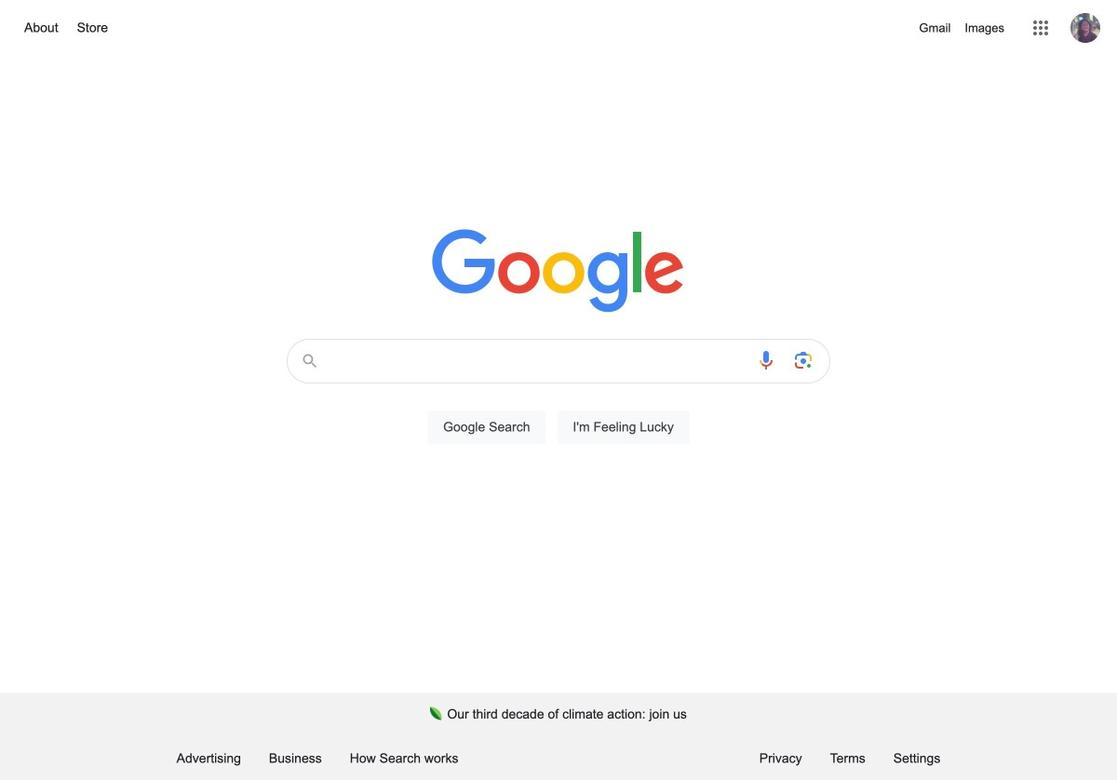 Task type: vqa. For each thing, say whether or not it's contained in the screenshot.
Google image at top
yes



Task type: locate. For each thing, give the bounding box(es) containing it.
None search field
[[19, 334, 1099, 466]]



Task type: describe. For each thing, give the bounding box(es) containing it.
search by voice image
[[756, 349, 778, 372]]

google image
[[432, 229, 686, 315]]

search by image image
[[793, 349, 815, 372]]



